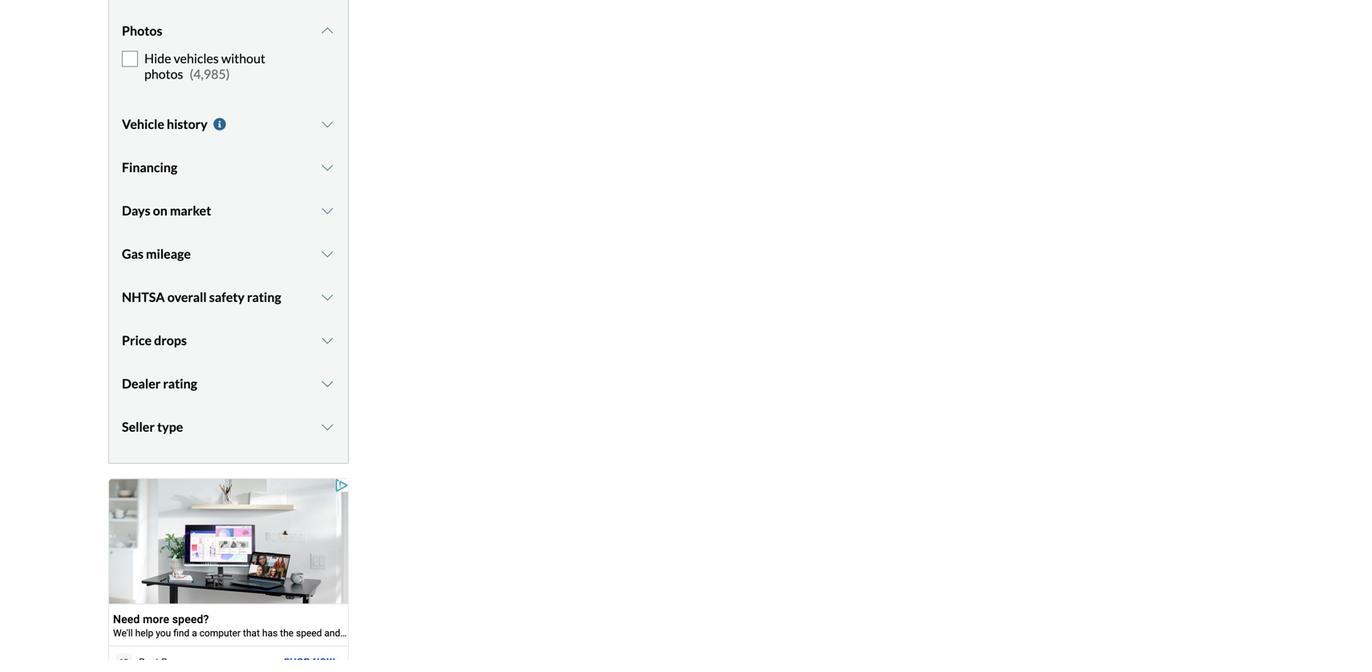 Task type: describe. For each thing, give the bounding box(es) containing it.
chevron down image for financing
[[320, 161, 335, 174]]

vehicles
[[174, 51, 219, 66]]

gas
[[122, 246, 144, 262]]

hide vehicles without photos
[[144, 51, 265, 82]]

vehicle history button
[[122, 104, 335, 144]]

chevron down image inside vehicle history dropdown button
[[320, 118, 335, 131]]

seller
[[122, 419, 155, 435]]

market
[[170, 203, 211, 219]]

history
[[167, 116, 208, 132]]

on
[[153, 203, 168, 219]]

nhtsa
[[122, 290, 165, 305]]

nhtsa overall safety rating button
[[122, 278, 335, 318]]

chevron down image for photos
[[320, 25, 335, 37]]

info circle image
[[212, 118, 228, 131]]

vehicle
[[122, 116, 164, 132]]

without
[[221, 51, 265, 66]]

price drops
[[122, 333, 187, 348]]

dealer rating
[[122, 376, 197, 392]]

photos
[[122, 23, 162, 39]]

safety
[[209, 290, 245, 305]]

seller type button
[[122, 407, 335, 448]]

financing
[[122, 160, 177, 175]]

photos
[[144, 66, 183, 82]]

chevron down image for dealer rating
[[320, 378, 335, 391]]

advertisement region
[[108, 479, 349, 661]]

overall
[[167, 290, 207, 305]]

drops
[[154, 333, 187, 348]]

dealer
[[122, 376, 161, 392]]

days
[[122, 203, 150, 219]]

nhtsa overall safety rating
[[122, 290, 281, 305]]

chevron down image for seller type
[[320, 421, 335, 434]]

mileage
[[146, 246, 191, 262]]

gas mileage button
[[122, 234, 335, 274]]



Task type: vqa. For each thing, say whether or not it's contained in the screenshot.
top "&"
no



Task type: locate. For each thing, give the bounding box(es) containing it.
rating
[[247, 290, 281, 305], [163, 376, 197, 392]]

chevron down image inside financing dropdown button
[[320, 161, 335, 174]]

1 chevron down image from the top
[[320, 161, 335, 174]]

chevron down image for gas mileage
[[320, 248, 335, 261]]

0 horizontal spatial rating
[[163, 376, 197, 392]]

chevron down image inside days on market dropdown button
[[320, 205, 335, 217]]

chevron down image inside gas mileage "dropdown button"
[[320, 248, 335, 261]]

chevron down image inside price drops dropdown button
[[320, 334, 335, 347]]

1 horizontal spatial rating
[[247, 290, 281, 305]]

chevron down image for days on market
[[320, 205, 335, 217]]

1 vertical spatial chevron down image
[[320, 248, 335, 261]]

type
[[157, 419, 183, 435]]

1 chevron down image from the top
[[320, 25, 335, 37]]

1 vertical spatial rating
[[163, 376, 197, 392]]

gas mileage
[[122, 246, 191, 262]]

days on market button
[[122, 191, 335, 231]]

2 chevron down image from the top
[[320, 248, 335, 261]]

0 vertical spatial chevron down image
[[320, 161, 335, 174]]

5 chevron down image from the top
[[320, 334, 335, 347]]

price
[[122, 333, 152, 348]]

rating inside "dropdown button"
[[247, 290, 281, 305]]

chevron down image inside dealer rating dropdown button
[[320, 378, 335, 391]]

seller type
[[122, 419, 183, 435]]

vehicle history
[[122, 116, 208, 132]]

chevron down image inside photos dropdown button
[[320, 25, 335, 37]]

chevron down image for nhtsa overall safety rating
[[320, 291, 335, 304]]

days on market
[[122, 203, 211, 219]]

chevron down image inside nhtsa overall safety rating "dropdown button"
[[320, 291, 335, 304]]

rating right the 'dealer'
[[163, 376, 197, 392]]

financing button
[[122, 148, 335, 188]]

rating inside dropdown button
[[163, 376, 197, 392]]

(4,985)
[[190, 66, 230, 82]]

dealer rating button
[[122, 364, 335, 404]]

chevron down image
[[320, 25, 335, 37], [320, 118, 335, 131], [320, 205, 335, 217], [320, 291, 335, 304], [320, 334, 335, 347], [320, 378, 335, 391], [320, 421, 335, 434]]

0 vertical spatial rating
[[247, 290, 281, 305]]

3 chevron down image from the top
[[320, 205, 335, 217]]

4 chevron down image from the top
[[320, 291, 335, 304]]

hide
[[144, 51, 171, 66]]

6 chevron down image from the top
[[320, 378, 335, 391]]

rating right safety
[[247, 290, 281, 305]]

2 chevron down image from the top
[[320, 118, 335, 131]]

chevron down image for price drops
[[320, 334, 335, 347]]

photos button
[[122, 11, 335, 51]]

chevron down image
[[320, 161, 335, 174], [320, 248, 335, 261]]

price drops button
[[122, 321, 335, 361]]

chevron down image inside seller type dropdown button
[[320, 421, 335, 434]]

7 chevron down image from the top
[[320, 421, 335, 434]]



